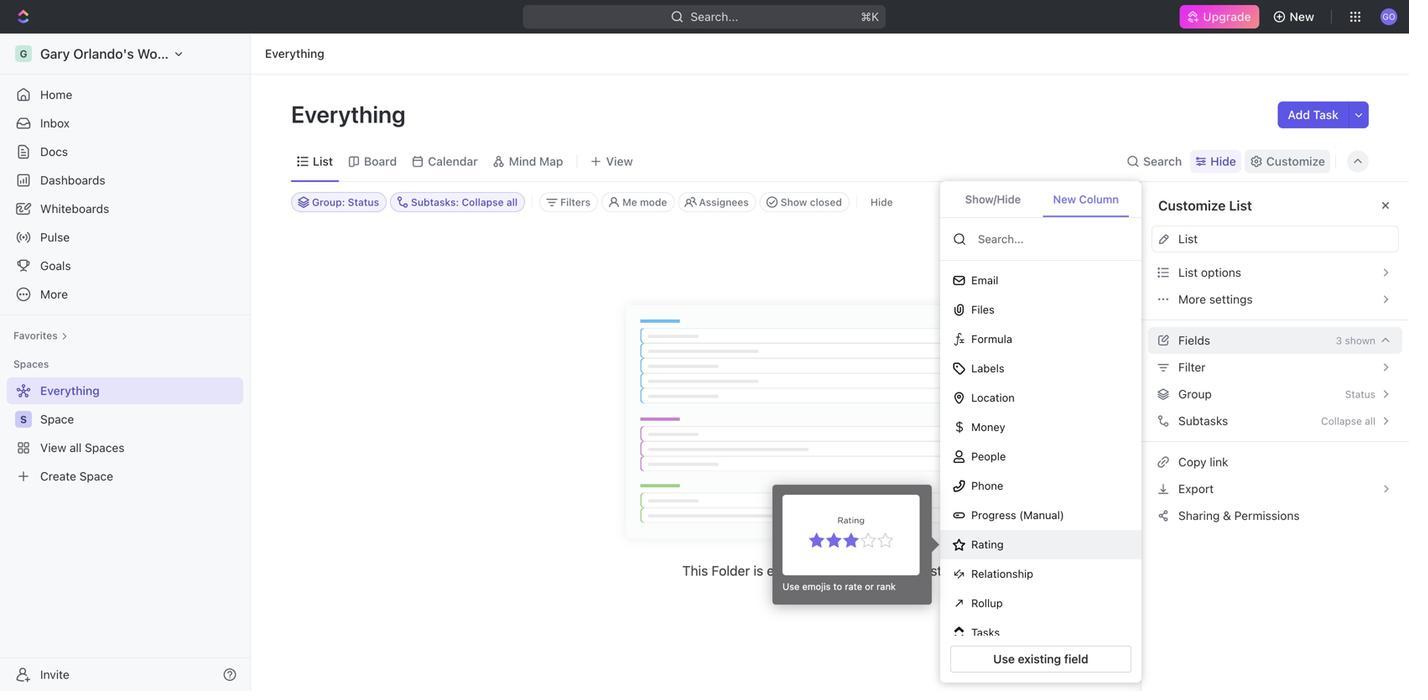 Task type: describe. For each thing, give the bounding box(es) containing it.
more button
[[7, 281, 243, 308]]

new column
[[1053, 193, 1119, 205]]

1 horizontal spatial everything link
[[261, 44, 329, 64]]

add
[[1288, 108, 1310, 122]]

relationship
[[971, 568, 1033, 580]]

field
[[1064, 652, 1088, 666]]

hide inside dropdown button
[[1210, 154, 1236, 168]]

favorites
[[13, 330, 58, 341]]

group:
[[312, 196, 345, 208]]

column
[[1079, 193, 1119, 205]]

home
[[40, 88, 72, 101]]

copy link button
[[1152, 449, 1399, 476]]

shown
[[1345, 335, 1375, 346]]

1 horizontal spatial all
[[506, 196, 518, 208]]

use for use emojis to rate or rank
[[783, 581, 800, 592]]

me
[[622, 196, 637, 208]]

map
[[539, 154, 563, 168]]

invite
[[40, 668, 69, 681]]

mind map link
[[505, 150, 563, 173]]

0 vertical spatial spaces
[[13, 358, 49, 370]]

files
[[971, 303, 995, 316]]

subtasks
[[1178, 414, 1228, 428]]

dashboards link
[[7, 167, 243, 194]]

emojis
[[802, 581, 831, 592]]

settings
[[1209, 292, 1253, 306]]

search button
[[1121, 150, 1187, 173]]

whiteboards link
[[7, 195, 243, 222]]

create inside create space link
[[40, 469, 76, 483]]

formula
[[971, 333, 1012, 345]]

me mode button
[[601, 192, 675, 212]]

favorites button
[[7, 325, 74, 346]]

1 horizontal spatial status
[[1345, 388, 1375, 400]]

1 horizontal spatial space
[[79, 469, 113, 483]]

export button
[[1152, 476, 1399, 502]]

group: status
[[312, 196, 379, 208]]

group
[[1178, 387, 1212, 401]]

more settings
[[1178, 292, 1253, 306]]

new for new
[[1290, 10, 1314, 23]]

list up or
[[866, 563, 888, 579]]

gary orlando's workspace, , element
[[15, 45, 32, 62]]

new button
[[1266, 3, 1324, 30]]

1 vertical spatial everything
[[291, 100, 411, 128]]

people
[[971, 450, 1006, 463]]

view for view
[[606, 154, 633, 168]]

space link
[[40, 406, 240, 433]]

docs link
[[7, 138, 243, 165]]

show/hide button
[[953, 183, 1033, 217]]

link
[[1210, 455, 1228, 469]]

fields
[[1178, 333, 1210, 347]]

hide button
[[1190, 150, 1241, 173]]

g
[[20, 48, 27, 60]]

upgrade link
[[1180, 5, 1259, 29]]

&
[[1223, 509, 1231, 522]]

sharing
[[1178, 509, 1220, 522]]

customize list
[[1158, 198, 1252, 213]]

orlando's
[[73, 46, 134, 62]]

rating
[[971, 538, 1004, 551]]

sharing & permissions
[[1178, 509, 1300, 522]]

labels
[[971, 362, 1004, 375]]

0 vertical spatial to
[[891, 563, 903, 579]]

search...
[[691, 10, 738, 23]]

tab list containing show/hide
[[940, 181, 1141, 218]]

list options button
[[1152, 259, 1399, 286]]

rank
[[877, 581, 896, 592]]

board
[[364, 154, 397, 168]]

view button
[[584, 150, 639, 173]]

Search tasks... text field
[[1200, 190, 1368, 215]]

phone
[[971, 479, 1003, 492]]

options
[[1201, 265, 1241, 279]]

list up group:
[[313, 154, 333, 168]]

rollup
[[971, 597, 1003, 609]]

gary orlando's workspace
[[40, 46, 207, 62]]

0 horizontal spatial everything link
[[7, 377, 240, 404]]

mind map
[[509, 154, 563, 168]]

assignees
[[699, 196, 749, 208]]

more for more settings
[[1178, 292, 1206, 306]]

all for view all spaces
[[70, 441, 82, 455]]

hide button
[[864, 192, 900, 212]]

list down hide dropdown button
[[1229, 198, 1252, 213]]

progress
[[971, 509, 1016, 521]]

use for use existing field
[[993, 652, 1015, 666]]

export button
[[1152, 476, 1399, 502]]

everything for left everything link
[[40, 384, 100, 398]]

1 horizontal spatial create
[[811, 563, 852, 579]]

show closed button
[[760, 192, 850, 212]]

upgrade
[[1203, 10, 1251, 23]]

customize for customize
[[1266, 154, 1325, 168]]

0 vertical spatial status
[[348, 196, 379, 208]]

hide inside button
[[871, 196, 893, 208]]

assignees button
[[678, 192, 756, 212]]

view for view all spaces
[[40, 441, 66, 455]]

new column button
[[1043, 183, 1129, 217]]

me mode
[[622, 196, 667, 208]]

show
[[781, 196, 807, 208]]

1 vertical spatial collapse
[[1321, 415, 1362, 427]]

filter button
[[1141, 354, 1409, 381]]

⌘k
[[861, 10, 879, 23]]

all for collapse all
[[1365, 415, 1375, 427]]

view all spaces link
[[7, 434, 240, 461]]



Task type: locate. For each thing, give the bounding box(es) containing it.
1 vertical spatial create
[[811, 563, 852, 579]]

use
[[783, 581, 800, 592], [993, 652, 1015, 666]]

view
[[606, 154, 633, 168], [40, 441, 66, 455]]

everything inside tree
[[40, 384, 100, 398]]

1 horizontal spatial customize
[[1266, 154, 1325, 168]]

0 horizontal spatial spaces
[[13, 358, 49, 370]]

1 vertical spatial view
[[40, 441, 66, 455]]

location
[[971, 391, 1015, 404]]

hide right closed
[[871, 196, 893, 208]]

1 horizontal spatial hide
[[1210, 154, 1236, 168]]

all
[[506, 196, 518, 208], [1365, 415, 1375, 427], [70, 441, 82, 455]]

1 vertical spatial all
[[1365, 415, 1375, 427]]

search
[[1143, 154, 1182, 168]]

customize for customize list
[[1158, 198, 1226, 213]]

all up create space
[[70, 441, 82, 455]]

use inside button
[[993, 652, 1015, 666]]

show/hide
[[965, 193, 1021, 205]]

goals
[[40, 259, 71, 273]]

board link
[[361, 150, 397, 173]]

0 vertical spatial hide
[[1210, 154, 1236, 168]]

started.
[[930, 563, 977, 579]]

a
[[855, 563, 863, 579]]

list
[[313, 154, 333, 168], [1229, 198, 1252, 213], [1178, 232, 1198, 246], [1178, 265, 1198, 279], [866, 563, 888, 579]]

0 vertical spatial new
[[1290, 10, 1314, 23]]

tasks
[[971, 626, 1000, 639]]

create up "use emojis to rate or rank"
[[811, 563, 852, 579]]

more down list options
[[1178, 292, 1206, 306]]

sidebar navigation
[[0, 34, 254, 691]]

3
[[1336, 335, 1342, 346]]

status right group:
[[348, 196, 379, 208]]

all down mind
[[506, 196, 518, 208]]

use emojis to rate or rank
[[783, 581, 896, 592]]

1 horizontal spatial collapse
[[1321, 415, 1362, 427]]

all down shown
[[1365, 415, 1375, 427]]

1 horizontal spatial to
[[891, 563, 903, 579]]

filter
[[1178, 360, 1206, 374]]

empty.
[[767, 563, 808, 579]]

collapse
[[462, 196, 504, 208], [1321, 415, 1362, 427]]

goals link
[[7, 252, 243, 279]]

to left rate
[[833, 581, 842, 592]]

sharing & permissions button
[[1152, 502, 1399, 529]]

use down tasks
[[993, 652, 1015, 666]]

mind
[[509, 154, 536, 168]]

email
[[971, 274, 998, 287]]

Search field
[[976, 231, 1128, 247]]

0 horizontal spatial to
[[833, 581, 842, 592]]

space down view all spaces
[[79, 469, 113, 483]]

use existing field button
[[950, 646, 1131, 673]]

show closed
[[781, 196, 842, 208]]

3 shown
[[1336, 335, 1375, 346]]

2 horizontal spatial all
[[1365, 415, 1375, 427]]

create space link
[[7, 463, 240, 490]]

hide up customize list
[[1210, 154, 1236, 168]]

more settings button
[[1152, 286, 1399, 313]]

customize down hide dropdown button
[[1158, 198, 1226, 213]]

list options
[[1178, 265, 1241, 279]]

space inside "link"
[[40, 412, 74, 426]]

space, , element
[[15, 411, 32, 428]]

1 vertical spatial customize
[[1158, 198, 1226, 213]]

add task button
[[1278, 101, 1349, 128]]

progress (manual)
[[971, 509, 1064, 521]]

more down goals
[[40, 287, 68, 301]]

0 horizontal spatial hide
[[871, 196, 893, 208]]

(manual)
[[1019, 509, 1064, 521]]

more inside button
[[1178, 292, 1206, 306]]

1 vertical spatial hide
[[871, 196, 893, 208]]

0 horizontal spatial more
[[40, 287, 68, 301]]

1 vertical spatial status
[[1345, 388, 1375, 400]]

to up "rank"
[[891, 563, 903, 579]]

everything for the right everything link
[[265, 47, 324, 60]]

use down empty.
[[783, 581, 800, 592]]

go button
[[1375, 3, 1402, 30]]

list down customize list
[[1178, 232, 1198, 246]]

inbox
[[40, 116, 70, 130]]

collapse up copy link button
[[1321, 415, 1362, 427]]

more for more
[[40, 287, 68, 301]]

more inside dropdown button
[[40, 287, 68, 301]]

gary
[[40, 46, 70, 62]]

1 vertical spatial everything link
[[7, 377, 240, 404]]

all inside sidebar navigation
[[70, 441, 82, 455]]

status up the collapse all
[[1345, 388, 1375, 400]]

1 vertical spatial use
[[993, 652, 1015, 666]]

new right upgrade
[[1290, 10, 1314, 23]]

0 vertical spatial create
[[40, 469, 76, 483]]

dashboards
[[40, 173, 105, 187]]

tree inside sidebar navigation
[[7, 377, 243, 490]]

0 horizontal spatial use
[[783, 581, 800, 592]]

spaces down favorites
[[13, 358, 49, 370]]

spaces up create space link
[[85, 441, 125, 455]]

pulse
[[40, 230, 70, 244]]

use existing field
[[993, 652, 1088, 666]]

space right space, , element
[[40, 412, 74, 426]]

collapse right the subtasks:
[[462, 196, 504, 208]]

0 horizontal spatial space
[[40, 412, 74, 426]]

hide
[[1210, 154, 1236, 168], [871, 196, 893, 208]]

filter button
[[1152, 354, 1399, 381]]

copy
[[1178, 455, 1207, 469]]

export
[[1178, 482, 1214, 496]]

0 horizontal spatial status
[[348, 196, 379, 208]]

0 vertical spatial use
[[783, 581, 800, 592]]

0 horizontal spatial create
[[40, 469, 76, 483]]

calendar
[[428, 154, 478, 168]]

0 vertical spatial collapse
[[462, 196, 504, 208]]

money
[[971, 421, 1005, 433]]

new left column
[[1053, 193, 1076, 205]]

customize button
[[1244, 150, 1330, 173]]

get
[[907, 563, 927, 579]]

spaces
[[13, 358, 49, 370], [85, 441, 125, 455]]

view inside sidebar navigation
[[40, 441, 66, 455]]

0 vertical spatial customize
[[1266, 154, 1325, 168]]

2 vertical spatial all
[[70, 441, 82, 455]]

0 horizontal spatial collapse
[[462, 196, 504, 208]]

everything link
[[261, 44, 329, 64], [7, 377, 240, 404]]

create space
[[40, 469, 113, 483]]

0 horizontal spatial all
[[70, 441, 82, 455]]

status
[[348, 196, 379, 208], [1345, 388, 1375, 400]]

view up me
[[606, 154, 633, 168]]

1 horizontal spatial use
[[993, 652, 1015, 666]]

tree
[[7, 377, 243, 490]]

0 vertical spatial view
[[606, 154, 633, 168]]

workspace
[[137, 46, 207, 62]]

tree containing everything
[[7, 377, 243, 490]]

1 vertical spatial new
[[1053, 193, 1076, 205]]

1 horizontal spatial spaces
[[85, 441, 125, 455]]

1 vertical spatial to
[[833, 581, 842, 592]]

existing
[[1018, 652, 1061, 666]]

inbox link
[[7, 110, 243, 137]]

0 vertical spatial space
[[40, 412, 74, 426]]

customize inside button
[[1266, 154, 1325, 168]]

mode
[[640, 196, 667, 208]]

list left options
[[1178, 265, 1198, 279]]

0 vertical spatial everything link
[[261, 44, 329, 64]]

customize up search tasks... text field
[[1266, 154, 1325, 168]]

more
[[40, 287, 68, 301], [1178, 292, 1206, 306]]

0 vertical spatial everything
[[265, 47, 324, 60]]

permissions
[[1234, 509, 1300, 522]]

0 horizontal spatial view
[[40, 441, 66, 455]]

view up create space
[[40, 441, 66, 455]]

1 vertical spatial spaces
[[85, 441, 125, 455]]

new for new column
[[1053, 193, 1076, 205]]

go
[[1382, 12, 1395, 21]]

create
[[40, 469, 76, 483], [811, 563, 852, 579]]

list inside button
[[1178, 265, 1198, 279]]

0 horizontal spatial new
[[1053, 193, 1076, 205]]

1 horizontal spatial new
[[1290, 10, 1314, 23]]

subtasks:
[[411, 196, 459, 208]]

1 horizontal spatial more
[[1178, 292, 1206, 306]]

s
[[20, 413, 27, 425]]

pulse link
[[7, 224, 243, 251]]

tab list
[[940, 181, 1141, 218]]

filters button
[[539, 192, 598, 212]]

this folder is empty. create a list to get started.
[[682, 563, 977, 579]]

2 vertical spatial everything
[[40, 384, 100, 398]]

1 vertical spatial space
[[79, 469, 113, 483]]

0 vertical spatial all
[[506, 196, 518, 208]]

this
[[682, 563, 708, 579]]

whiteboards
[[40, 202, 109, 216]]

new
[[1290, 10, 1314, 23], [1053, 193, 1076, 205]]

view inside button
[[606, 154, 633, 168]]

docs
[[40, 145, 68, 159]]

filters
[[560, 196, 591, 208]]

create down view all spaces
[[40, 469, 76, 483]]

1 horizontal spatial view
[[606, 154, 633, 168]]

customize
[[1266, 154, 1325, 168], [1158, 198, 1226, 213]]

0 horizontal spatial customize
[[1158, 198, 1226, 213]]



Task type: vqa. For each thing, say whether or not it's contained in the screenshot.
the topmost create
yes



